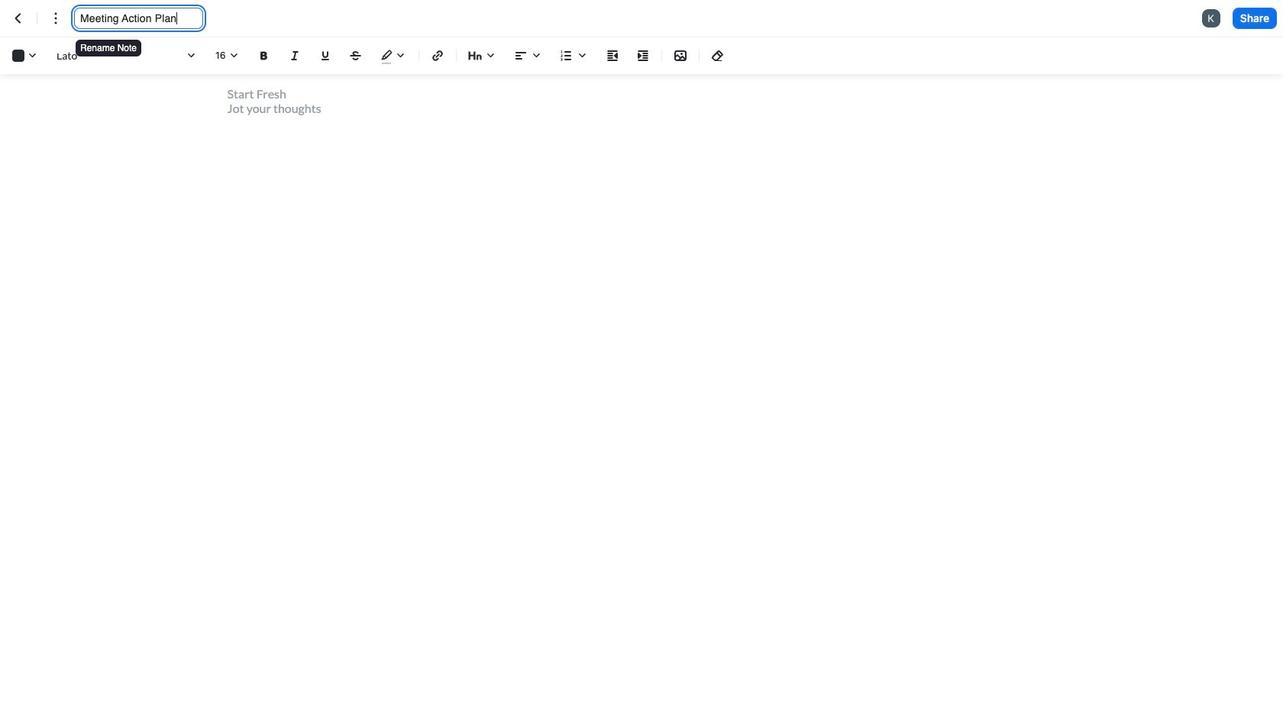 Task type: locate. For each thing, give the bounding box(es) containing it.
tooltip
[[74, 29, 143, 58]]

None text field
[[80, 11, 197, 26]]

kendall parks image
[[1202, 9, 1221, 28]]

more image
[[47, 9, 65, 28]]

insert image image
[[672, 47, 690, 65]]

all notes image
[[9, 9, 28, 28]]



Task type: vqa. For each thing, say whether or not it's contained in the screenshot.
meetings navigation
no



Task type: describe. For each thing, give the bounding box(es) containing it.
strikethrough image
[[347, 47, 365, 65]]

bold image
[[255, 47, 274, 65]]

italic image
[[286, 47, 304, 65]]

decrease indent image
[[604, 47, 622, 65]]

clear style image
[[709, 47, 727, 65]]

link image
[[429, 47, 447, 65]]

increase indent image
[[634, 47, 653, 65]]

underline image
[[316, 47, 335, 65]]



